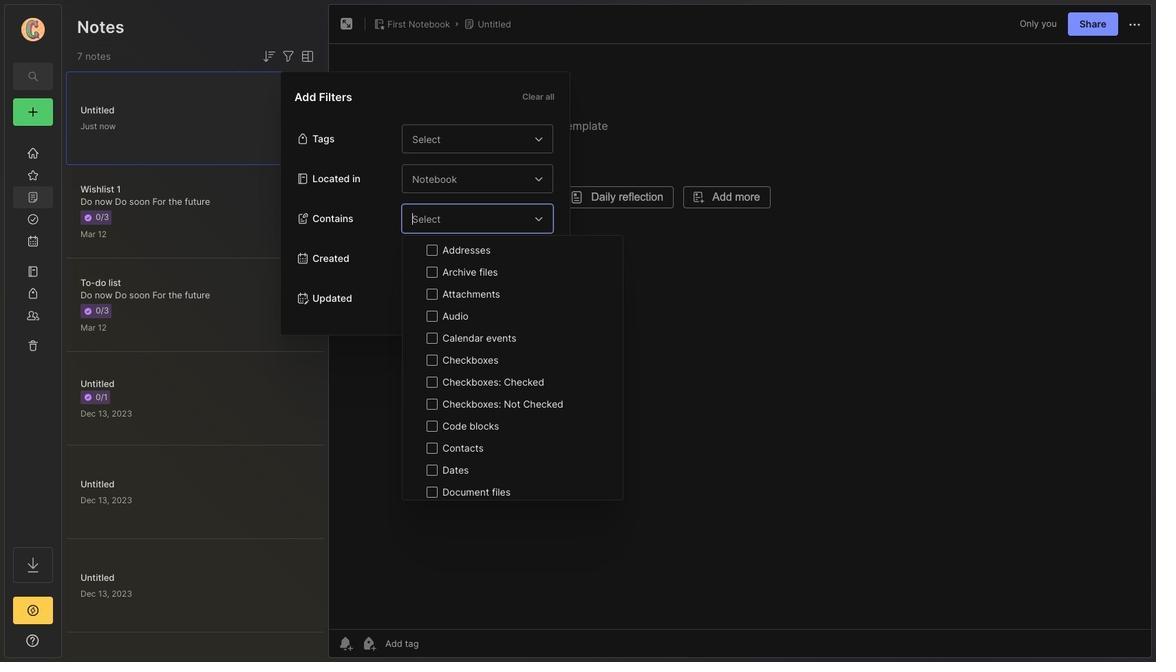 Task type: locate. For each thing, give the bounding box(es) containing it.
tree
[[5, 134, 61, 535]]

Sort options field
[[261, 48, 277, 65]]

 input text field up  input text field
[[411, 171, 531, 187]]

Tags field
[[402, 125, 553, 153]]

2  input text field from the top
[[411, 171, 531, 187]]

0 vertical spatial  input text field
[[411, 131, 531, 147]]

WHAT'S NEW field
[[5, 630, 61, 652]]

Select239 checkbox
[[427, 443, 438, 454]]

Select236 checkbox
[[427, 377, 438, 388]]

Select234 checkbox
[[427, 333, 438, 344]]

1 vertical spatial  input text field
[[411, 171, 531, 187]]

add filters image
[[280, 48, 297, 65]]

Note Editor text field
[[329, 43, 1151, 630]]

more actions image
[[1127, 16, 1143, 33]]

tree inside main element
[[5, 134, 61, 535]]

click to expand image
[[60, 637, 71, 654]]

home image
[[26, 147, 40, 160]]

View options field
[[297, 48, 316, 65]]

 input text field up located in field
[[411, 131, 531, 147]]

upgrade image
[[25, 603, 41, 619]]

 input text field
[[411, 131, 531, 147], [411, 171, 531, 187]]

 input text field inside located in field
[[411, 171, 531, 187]]

Select240 checkbox
[[427, 465, 438, 476]]

Select238 checkbox
[[427, 421, 438, 432]]

More actions field
[[1127, 15, 1143, 33]]

row group
[[403, 236, 623, 663]]

 input text field inside tags field
[[411, 131, 531, 147]]

1  input text field from the top
[[411, 131, 531, 147]]

 input text field for located in field
[[411, 171, 531, 187]]

expand note image
[[339, 16, 355, 32]]

main element
[[0, 0, 66, 663]]



Task type: describe. For each thing, give the bounding box(es) containing it.
Add tag field
[[384, 638, 488, 650]]

Select231 checkbox
[[427, 267, 438, 278]]

 input text field for tags field
[[411, 131, 531, 147]]

account image
[[21, 18, 45, 41]]

Account field
[[5, 16, 61, 43]]

 input text field
[[411, 211, 531, 227]]

Add filters field
[[280, 48, 297, 65]]

add a reminder image
[[337, 636, 354, 652]]

Select230 checkbox
[[427, 245, 438, 256]]

Select235 checkbox
[[427, 355, 438, 366]]

edit search image
[[25, 68, 41, 85]]

Select232 checkbox
[[427, 289, 438, 300]]

Select241 checkbox
[[427, 487, 438, 498]]

Located in field
[[402, 164, 553, 193]]

note window element
[[328, 4, 1152, 662]]

Select233 checkbox
[[427, 311, 438, 322]]

add tag image
[[361, 636, 377, 652]]

Contains field
[[402, 204, 553, 233]]

Select237 checkbox
[[427, 399, 438, 410]]



Task type: vqa. For each thing, say whether or not it's contained in the screenshot.
search field in the THE MAIN 'element'
no



